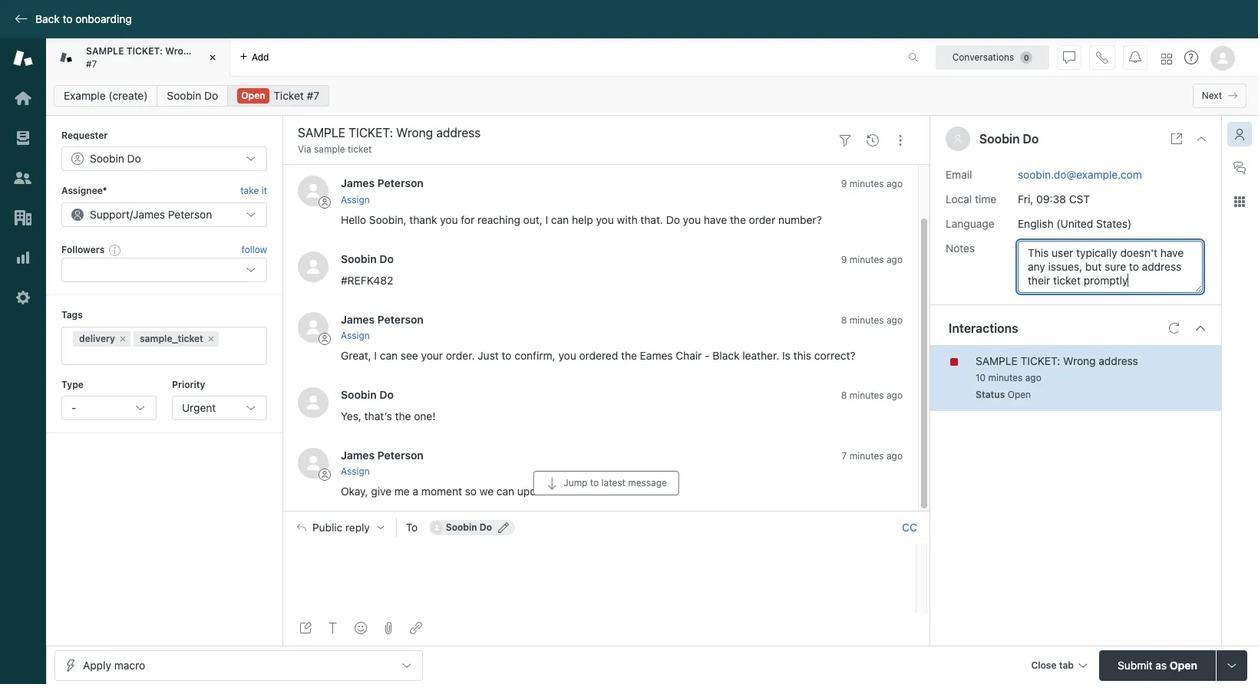 Task type: vqa. For each thing, say whether or not it's contained in the screenshot.
third Agent
no



Task type: locate. For each thing, give the bounding box(es) containing it.
2 vertical spatial open
[[1170, 659, 1198, 672]]

address inside sample ticket: wrong address 10 minutes ago status open
[[1099, 354, 1138, 367]]

assign up "great,"
[[341, 330, 370, 342]]

0 vertical spatial -
[[705, 349, 710, 362]]

9 minutes ago down events 'icon'
[[841, 178, 903, 190]]

tab
[[46, 38, 234, 77]]

close
[[1031, 660, 1057, 671]]

assign for hello soobin, thank you for reaching out, i can help you with that. do you have the order number?
[[341, 194, 370, 206]]

2 vertical spatial soobin do link
[[341, 388, 394, 401]]

0 vertical spatial can
[[551, 213, 569, 226]]

peterson for great, i can see your order. just to confirm, you ordered the
[[377, 313, 424, 326]]

2 9 from the top
[[841, 254, 847, 265]]

0 vertical spatial 8
[[841, 315, 847, 326]]

sample_ticket
[[140, 333, 203, 344]]

notifications image
[[1129, 51, 1142, 63]]

open right as
[[1170, 659, 1198, 672]]

ago
[[887, 178, 903, 190], [887, 254, 903, 265], [887, 315, 903, 326], [1025, 372, 1042, 384], [887, 390, 903, 401], [887, 451, 903, 462]]

1 james peterson assign from the top
[[341, 177, 424, 206]]

button displays agent's chat status as invisible. image
[[1063, 51, 1076, 63]]

james peterson assign for hello soobin, thank you for reaching out, i can help you with that. do you have the order number?
[[341, 177, 424, 206]]

customers image
[[13, 168, 33, 188]]

ago down ticket actions image
[[887, 178, 903, 190]]

sample down onboarding
[[86, 45, 124, 57]]

soobin right soobin.do@example.com image
[[446, 522, 477, 534]]

2 vertical spatial assign button
[[341, 465, 370, 479]]

follow button
[[242, 243, 267, 257]]

#7 right ticket
[[307, 89, 319, 102]]

do up the / on the top of page
[[127, 152, 141, 165]]

hide composer image
[[600, 505, 612, 518]]

- inside "popup button"
[[71, 401, 76, 415]]

add link (cmd k) image
[[410, 623, 422, 635]]

the
[[730, 213, 746, 226], [621, 349, 637, 362], [395, 410, 411, 423], [555, 485, 571, 498]]

8 minutes ago text field
[[841, 315, 903, 326], [841, 390, 903, 401]]

have
[[704, 213, 727, 226]]

open down 10 minutes ago text box
[[1008, 389, 1031, 400]]

ago for yes, that's the one!
[[887, 390, 903, 401]]

to right jump
[[590, 478, 599, 489]]

assign up the okay,
[[341, 466, 370, 478]]

james for hello soobin, thank you for reaching out, i can help you with that. do you have the order number?
[[341, 177, 375, 190]]

1 horizontal spatial wrong
[[1063, 354, 1096, 367]]

soobin do link for #refk482
[[341, 252, 394, 265]]

james peterson link down the #refk482
[[341, 313, 424, 326]]

ticket #7
[[274, 89, 319, 102]]

10 minutes ago text field
[[976, 372, 1042, 384]]

8 minutes ago for yes, that's the one!
[[841, 390, 903, 401]]

soobin down "sample ticket: wrong address #7"
[[167, 89, 201, 102]]

assign button up the okay,
[[341, 465, 370, 479]]

2 horizontal spatial can
[[551, 213, 569, 226]]

can left the see
[[380, 349, 398, 362]]

do down close image
[[204, 89, 218, 102]]

james peterson link for hello soobin, thank you for reaching out, i can help you with that. do you have the order number?
[[341, 177, 424, 190]]

2 vertical spatial james peterson link
[[341, 449, 424, 462]]

0 horizontal spatial sample
[[86, 45, 124, 57]]

displays possible ticket submission types image
[[1226, 660, 1238, 672]]

james up the okay,
[[341, 449, 375, 462]]

1 vertical spatial 8 minutes ago text field
[[841, 390, 903, 401]]

out,
[[523, 213, 543, 226]]

soobin do down requester
[[90, 152, 141, 165]]

this
[[794, 349, 812, 362]]

soobin.do@example.com image
[[431, 522, 443, 535]]

2 assign from the top
[[341, 330, 370, 342]]

order.
[[446, 349, 475, 362]]

9 minutes ago
[[841, 178, 903, 190], [841, 254, 903, 265]]

remove image
[[118, 334, 127, 344]]

soobin do
[[167, 89, 218, 102], [980, 132, 1039, 146], [90, 152, 141, 165], [341, 252, 394, 265], [341, 388, 394, 401], [446, 522, 492, 534]]

#7 inside "sample ticket: wrong address #7"
[[86, 58, 97, 69]]

as
[[1156, 659, 1167, 672]]

you left for
[[440, 213, 458, 226]]

soobin up the #refk482
[[341, 252, 377, 265]]

is
[[782, 349, 791, 362]]

peterson up soobin,
[[377, 177, 424, 190]]

0 vertical spatial assign button
[[341, 193, 370, 207]]

1 vertical spatial #7
[[307, 89, 319, 102]]

add attachment image
[[382, 623, 395, 635]]

ticket: up (create)
[[126, 45, 163, 57]]

latest
[[602, 478, 626, 489]]

i right "great,"
[[374, 349, 377, 362]]

jump
[[564, 478, 588, 489]]

8 minutes ago for great, i can see your order. just to confirm, you ordered the
[[841, 315, 903, 326]]

0 vertical spatial assign
[[341, 194, 370, 206]]

address inside "sample ticket: wrong address #7"
[[197, 45, 234, 57]]

8 minutes ago text field down "correct?"
[[841, 390, 903, 401]]

to
[[63, 12, 73, 25], [502, 349, 512, 362], [590, 478, 599, 489]]

sample for sample ticket: wrong address 10 minutes ago status open
[[976, 354, 1018, 367]]

8 minutes ago down "correct?"
[[841, 390, 903, 401]]

requester element
[[61, 147, 267, 171]]

soobin down requester
[[90, 152, 124, 165]]

0 vertical spatial 8 minutes ago text field
[[841, 315, 903, 326]]

0 vertical spatial james peterson link
[[341, 177, 424, 190]]

sample inside sample ticket: wrong address 10 minutes ago status open
[[976, 354, 1018, 367]]

next
[[1202, 90, 1222, 101]]

assign button for okay, give me a moment so we can update the address.
[[341, 465, 370, 479]]

2 james peterson assign from the top
[[341, 313, 424, 342]]

0 vertical spatial soobin do link
[[157, 85, 228, 107]]

do left the edit user image
[[480, 522, 492, 534]]

main element
[[0, 38, 46, 685]]

states)
[[1096, 217, 1132, 230]]

james up "great,"
[[341, 313, 375, 326]]

minutes inside sample ticket: wrong address 10 minutes ago status open
[[988, 372, 1023, 384]]

0 horizontal spatial ticket:
[[126, 45, 163, 57]]

your
[[421, 349, 443, 362]]

do
[[204, 89, 218, 102], [1023, 132, 1039, 146], [127, 152, 141, 165], [666, 213, 680, 226], [379, 252, 394, 265], [379, 388, 394, 401], [480, 522, 492, 534]]

okay, give me a moment so we can update the address.
[[341, 485, 616, 498]]

2 assign button from the top
[[341, 329, 370, 343]]

#refk482
[[341, 274, 393, 287]]

assign for okay, give me a moment so we can update the address.
[[341, 466, 370, 478]]

hello soobin, thank you for reaching out, i can help you with that. do you have the order number?
[[341, 213, 822, 226]]

- down "type"
[[71, 401, 76, 415]]

support
[[90, 208, 130, 221]]

soobin
[[167, 89, 201, 102], [980, 132, 1020, 146], [90, 152, 124, 165], [341, 252, 377, 265], [341, 388, 377, 401], [446, 522, 477, 534]]

ago inside sample ticket: wrong address 10 minutes ago status open
[[1025, 372, 1042, 384]]

address for sample ticket: wrong address #7
[[197, 45, 234, 57]]

james peterson link
[[341, 177, 424, 190], [341, 313, 424, 326], [341, 449, 424, 462]]

1 horizontal spatial address
[[1099, 354, 1138, 367]]

- inside conversationlabel 'log'
[[705, 349, 710, 362]]

soobin do up fri,
[[980, 132, 1039, 146]]

delivery
[[79, 333, 115, 344]]

0 horizontal spatial open
[[241, 90, 265, 101]]

0 vertical spatial #7
[[86, 58, 97, 69]]

2 8 minutes ago text field from the top
[[841, 390, 903, 401]]

you left ordered
[[558, 349, 576, 362]]

ticket
[[348, 144, 372, 155]]

zendesk support image
[[13, 48, 33, 68]]

ticket:
[[126, 45, 163, 57], [1021, 354, 1060, 367]]

1 horizontal spatial ticket:
[[1021, 354, 1060, 367]]

minutes down events 'icon'
[[850, 178, 884, 190]]

0 vertical spatial 8 minutes ago
[[841, 315, 903, 326]]

1 vertical spatial 8
[[841, 390, 847, 401]]

2 8 from the top
[[841, 390, 847, 401]]

email
[[946, 168, 972, 181]]

ago left notes
[[887, 254, 903, 265]]

get started image
[[13, 88, 33, 108]]

assign up hello
[[341, 194, 370, 206]]

public
[[312, 522, 343, 535]]

7
[[842, 451, 847, 462]]

0 horizontal spatial to
[[63, 12, 73, 25]]

2 8 minutes ago from the top
[[841, 390, 903, 401]]

soobin do link
[[157, 85, 228, 107], [341, 252, 394, 265], [341, 388, 394, 401]]

1 vertical spatial 9
[[841, 254, 847, 265]]

peterson up the see
[[377, 313, 424, 326]]

peterson for okay, give me a moment so we can update the address.
[[377, 449, 424, 462]]

0 vertical spatial james peterson assign
[[341, 177, 424, 206]]

draft mode image
[[299, 623, 312, 635]]

2 vertical spatial to
[[590, 478, 599, 489]]

1 vertical spatial 8 minutes ago
[[841, 390, 903, 401]]

me
[[395, 485, 410, 498]]

soobin do inside secondary element
[[167, 89, 218, 102]]

soobin do inside 'requester' element
[[90, 152, 141, 165]]

james peterson assign up "great,"
[[341, 313, 424, 342]]

2 vertical spatial assign
[[341, 466, 370, 478]]

ticket: for sample ticket: wrong address #7
[[126, 45, 163, 57]]

3 james peterson assign from the top
[[341, 449, 424, 478]]

sample up 10 minutes ago text box
[[976, 354, 1018, 367]]

0 vertical spatial wrong
[[165, 45, 195, 57]]

1 assign from the top
[[341, 194, 370, 206]]

1 horizontal spatial to
[[502, 349, 512, 362]]

1 horizontal spatial can
[[497, 485, 514, 498]]

1 8 minutes ago text field from the top
[[841, 315, 903, 326]]

0 horizontal spatial address
[[197, 45, 234, 57]]

3 assign from the top
[[341, 466, 370, 478]]

address.
[[574, 485, 616, 498]]

followers
[[61, 244, 105, 255]]

reply
[[345, 522, 370, 535]]

yes, that's the one!
[[341, 410, 436, 423]]

soobin do link up the #refk482
[[341, 252, 394, 265]]

wrong inside sample ticket: wrong address 10 minutes ago status open
[[1063, 354, 1096, 367]]

0 vertical spatial 9 minutes ago
[[841, 178, 903, 190]]

can left help
[[551, 213, 569, 226]]

to right back
[[63, 12, 73, 25]]

ago for okay, give me a moment so we can update the address.
[[887, 451, 903, 462]]

james down ticket
[[341, 177, 375, 190]]

1 horizontal spatial i
[[545, 213, 548, 226]]

james peterson assign up soobin,
[[341, 177, 424, 206]]

1 assign button from the top
[[341, 193, 370, 207]]

james peterson link up soobin,
[[341, 177, 424, 190]]

3 assign button from the top
[[341, 465, 370, 479]]

sample inside "sample ticket: wrong address #7"
[[86, 45, 124, 57]]

minutes
[[850, 178, 884, 190], [850, 254, 884, 265], [850, 315, 884, 326], [988, 372, 1023, 384], [850, 390, 884, 401], [850, 451, 884, 462]]

zendesk image
[[0, 683, 46, 685]]

peterson right the / on the top of page
[[168, 208, 212, 221]]

peterson up me
[[377, 449, 424, 462]]

soobin do link up that's at the left
[[341, 388, 394, 401]]

ago up 7 minutes ago text box at the bottom of page
[[887, 390, 903, 401]]

1 horizontal spatial #7
[[307, 89, 319, 102]]

soobin up time at the right top of page
[[980, 132, 1020, 146]]

minutes right 7
[[850, 451, 884, 462]]

tab containing sample ticket: wrong address
[[46, 38, 234, 77]]

1 horizontal spatial sample
[[976, 354, 1018, 367]]

soobin do down close image
[[167, 89, 218, 102]]

ticket: inside "sample ticket: wrong address #7"
[[126, 45, 163, 57]]

moment
[[421, 485, 462, 498]]

assign button up "great,"
[[341, 329, 370, 343]]

soobin do link down close image
[[157, 85, 228, 107]]

wrong inside "sample ticket: wrong address #7"
[[165, 45, 195, 57]]

ago right 10
[[1025, 372, 1042, 384]]

james right support on the top
[[133, 208, 165, 221]]

language
[[946, 217, 995, 230]]

2 james peterson link from the top
[[341, 313, 424, 326]]

1 avatar image from the top
[[298, 176, 329, 207]]

assign button up hello
[[341, 193, 370, 207]]

0 horizontal spatial wrong
[[165, 45, 195, 57]]

macro
[[114, 659, 145, 672]]

1 vertical spatial to
[[502, 349, 512, 362]]

to inside back to onboarding link
[[63, 12, 73, 25]]

3 avatar image from the top
[[298, 312, 329, 343]]

1 vertical spatial ticket:
[[1021, 354, 1060, 367]]

address
[[197, 45, 234, 57], [1099, 354, 1138, 367]]

8 up "correct?"
[[841, 315, 847, 326]]

back
[[35, 12, 60, 25]]

1 vertical spatial james peterson link
[[341, 313, 424, 326]]

9 minutes ago for #refk482
[[841, 254, 903, 265]]

to inside jump to latest message button
[[590, 478, 599, 489]]

1 horizontal spatial -
[[705, 349, 710, 362]]

to
[[406, 521, 418, 535]]

0 vertical spatial address
[[197, 45, 234, 57]]

8 minutes ago text field up "correct?"
[[841, 315, 903, 326]]

add
[[252, 51, 269, 63]]

0 vertical spatial 9
[[841, 178, 847, 190]]

minutes up status
[[988, 372, 1023, 384]]

the right update
[[555, 485, 571, 498]]

view more details image
[[1171, 133, 1183, 145]]

sample
[[86, 45, 124, 57], [976, 354, 1018, 367]]

- right chair
[[705, 349, 710, 362]]

do up fri,
[[1023, 132, 1039, 146]]

8 minutes ago up "correct?"
[[841, 315, 903, 326]]

update
[[517, 485, 552, 498]]

1 vertical spatial 9 minutes ago
[[841, 254, 903, 265]]

interactions
[[949, 321, 1018, 335]]

minutes down 9 minutes ago text field
[[850, 254, 884, 265]]

ticket: inside sample ticket: wrong address 10 minutes ago status open
[[1021, 354, 1060, 367]]

customer context image
[[1234, 128, 1246, 140]]

assign
[[341, 194, 370, 206], [341, 330, 370, 342], [341, 466, 370, 478]]

2 9 minutes ago from the top
[[841, 254, 903, 265]]

0 vertical spatial open
[[241, 90, 265, 101]]

(united
[[1057, 217, 1093, 230]]

ago right 7
[[887, 451, 903, 462]]

1 vertical spatial assign
[[341, 330, 370, 342]]

minutes for okay, give me a moment so we can update the address.
[[850, 451, 884, 462]]

wrong
[[165, 45, 195, 57], [1063, 354, 1096, 367]]

can right we
[[497, 485, 514, 498]]

1 vertical spatial can
[[380, 349, 398, 362]]

followers element
[[61, 258, 267, 283]]

1 vertical spatial james peterson assign
[[341, 313, 424, 342]]

1 vertical spatial soobin do link
[[341, 252, 394, 265]]

1 8 minutes ago from the top
[[841, 315, 903, 326]]

submit as open
[[1118, 659, 1198, 672]]

the right the have
[[730, 213, 746, 226]]

1 vertical spatial -
[[71, 401, 76, 415]]

8 for yes, that's the one!
[[841, 390, 847, 401]]

minutes for yes, that's the one!
[[850, 390, 884, 401]]

james peterson assign
[[341, 177, 424, 206], [341, 313, 424, 342], [341, 449, 424, 478]]

1 vertical spatial open
[[1008, 389, 1031, 400]]

8 down "correct?"
[[841, 390, 847, 401]]

open left ticket
[[241, 90, 265, 101]]

open
[[241, 90, 265, 101], [1008, 389, 1031, 400], [1170, 659, 1198, 672]]

0 vertical spatial sample
[[86, 45, 124, 57]]

i
[[545, 213, 548, 226], [374, 349, 377, 362]]

1 horizontal spatial open
[[1008, 389, 1031, 400]]

to right just
[[502, 349, 512, 362]]

Subject field
[[295, 124, 828, 142]]

assign button
[[341, 193, 370, 207], [341, 329, 370, 343], [341, 465, 370, 479]]

2 horizontal spatial to
[[590, 478, 599, 489]]

9 minutes ago down 9 minutes ago text field
[[841, 254, 903, 265]]

1 james peterson link from the top
[[341, 177, 424, 190]]

3 james peterson link from the top
[[341, 449, 424, 462]]

0 horizontal spatial #7
[[86, 58, 97, 69]]

user image
[[953, 134, 963, 144], [955, 135, 961, 143]]

james for okay, give me a moment so we can update the address.
[[341, 449, 375, 462]]

9 for hello soobin, thank you for reaching out, i can help you with that. do you have the order number?
[[841, 178, 847, 190]]

notes
[[946, 241, 975, 255]]

assign for great, i can see your order. just to confirm, you ordered the
[[341, 330, 370, 342]]

ticket: up 10 minutes ago text box
[[1021, 354, 1060, 367]]

add button
[[230, 38, 278, 76]]

requester
[[61, 130, 108, 141]]

support / james peterson
[[90, 208, 212, 221]]

secondary element
[[46, 81, 1258, 111]]

avatar image
[[298, 176, 329, 207], [298, 252, 329, 282], [298, 312, 329, 343], [298, 388, 329, 418], [298, 448, 329, 479]]

i right out,
[[545, 213, 548, 226]]

ago for hello soobin, thank you for reaching out, i can help you with that. do you have the order number?
[[887, 178, 903, 190]]

james peterson assign up give
[[341, 449, 424, 478]]

so
[[465, 485, 477, 498]]

#7 up example
[[86, 58, 97, 69]]

1 vertical spatial wrong
[[1063, 354, 1096, 367]]

0 vertical spatial to
[[63, 12, 73, 25]]

1 8 from the top
[[841, 315, 847, 326]]

example
[[64, 89, 106, 102]]

example (create)
[[64, 89, 148, 102]]

one!
[[414, 410, 436, 423]]

james peterson link up give
[[341, 449, 424, 462]]

minutes down "correct?"
[[850, 390, 884, 401]]

1 vertical spatial sample
[[976, 354, 1018, 367]]

0 horizontal spatial -
[[71, 401, 76, 415]]

5 avatar image from the top
[[298, 448, 329, 479]]

hello
[[341, 213, 366, 226]]

1 vertical spatial address
[[1099, 354, 1138, 367]]

filter image
[[839, 134, 851, 146]]

1 9 minutes ago from the top
[[841, 178, 903, 190]]

1 9 from the top
[[841, 178, 847, 190]]

james inside "assignee*" element
[[133, 208, 165, 221]]

0 vertical spatial ticket:
[[126, 45, 163, 57]]

2 vertical spatial james peterson assign
[[341, 449, 424, 478]]

1 vertical spatial assign button
[[341, 329, 370, 343]]

0 horizontal spatial i
[[374, 349, 377, 362]]



Task type: describe. For each thing, give the bounding box(es) containing it.
ago for #refk482
[[887, 254, 903, 265]]

7 minutes ago text field
[[842, 451, 903, 462]]

remove image
[[206, 334, 216, 344]]

apply
[[83, 659, 111, 672]]

via
[[298, 144, 311, 155]]

format text image
[[327, 623, 339, 635]]

avatar image for hello soobin, thank you for reaching out, i can help you with that. do you have the order number?
[[298, 176, 329, 207]]

wrong for sample ticket: wrong address #7
[[165, 45, 195, 57]]

submit
[[1118, 659, 1153, 672]]

to for back
[[63, 12, 73, 25]]

priority
[[172, 379, 205, 390]]

soobin inside 'requester' element
[[90, 152, 124, 165]]

english (united states)
[[1018, 217, 1132, 230]]

soobin up yes,
[[341, 388, 377, 401]]

- button
[[61, 396, 157, 421]]

9 minutes ago for hello soobin, thank you for reaching out, i can help you with that. do you have the order number?
[[841, 178, 903, 190]]

10
[[976, 372, 986, 384]]

views image
[[13, 128, 33, 148]]

english
[[1018, 217, 1054, 230]]

james peterson link for okay, give me a moment so we can update the address.
[[341, 449, 424, 462]]

avatar image for great, i can see your order. just to confirm, you ordered the
[[298, 312, 329, 343]]

the left "eames"
[[621, 349, 637, 362]]

ticket
[[274, 89, 304, 102]]

message
[[628, 478, 667, 489]]

leather.
[[743, 349, 779, 362]]

via sample ticket
[[298, 144, 372, 155]]

7 minutes ago
[[842, 451, 903, 462]]

zendesk products image
[[1162, 53, 1172, 64]]

#7 inside secondary element
[[307, 89, 319, 102]]

follow
[[242, 244, 267, 256]]

james peterson assign for okay, give me a moment so we can update the address.
[[341, 449, 424, 478]]

address for sample ticket: wrong address 10 minutes ago status open
[[1099, 354, 1138, 367]]

2 horizontal spatial open
[[1170, 659, 1198, 672]]

chair
[[676, 349, 702, 362]]

public reply
[[312, 522, 370, 535]]

assignee* element
[[61, 203, 267, 227]]

1 vertical spatial i
[[374, 349, 377, 362]]

help
[[572, 213, 593, 226]]

reporting image
[[13, 248, 33, 268]]

time
[[975, 192, 997, 205]]

urgent button
[[172, 396, 267, 421]]

close image
[[1195, 133, 1208, 145]]

you left with
[[596, 213, 614, 226]]

sample for sample ticket: wrong address #7
[[86, 45, 124, 57]]

take
[[240, 185, 259, 197]]

organizations image
[[13, 208, 33, 228]]

soobin do up the #refk482
[[341, 252, 394, 265]]

peterson for hello soobin, thank you for reaching out, i can help you with that. do you have the order number?
[[377, 177, 424, 190]]

do inside 'requester' element
[[127, 152, 141, 165]]

just
[[478, 349, 499, 362]]

for
[[461, 213, 475, 226]]

to inside conversationlabel 'log'
[[502, 349, 512, 362]]

back to onboarding link
[[0, 12, 140, 26]]

soobin inside secondary element
[[167, 89, 201, 102]]

admin image
[[13, 288, 33, 308]]

0 horizontal spatial can
[[380, 349, 398, 362]]

tab
[[1059, 660, 1074, 671]]

soobin.do@example.com
[[1018, 168, 1142, 181]]

example (create) button
[[54, 85, 158, 107]]

local time
[[946, 192, 997, 205]]

9 for #refk482
[[841, 254, 847, 265]]

sample ticket: wrong address 10 minutes ago status open
[[976, 354, 1138, 400]]

assign button for great, i can see your order. just to confirm, you ordered the
[[341, 329, 370, 343]]

edit user image
[[498, 523, 509, 534]]

assign button for hello soobin, thank you for reaching out, i can help you with that. do you have the order number?
[[341, 193, 370, 207]]

great,
[[341, 349, 371, 362]]

black
[[713, 349, 740, 362]]

2 vertical spatial can
[[497, 485, 514, 498]]

tags
[[61, 310, 83, 321]]

open inside sample ticket: wrong address 10 minutes ago status open
[[1008, 389, 1031, 400]]

that's
[[364, 410, 392, 423]]

peterson inside "assignee*" element
[[168, 208, 212, 221]]

do up the #refk482
[[379, 252, 394, 265]]

minutes for hello soobin, thank you for reaching out, i can help you with that. do you have the order number?
[[850, 178, 884, 190]]

public reply button
[[283, 512, 396, 545]]

close tab button
[[1024, 651, 1093, 684]]

do right "that."
[[666, 213, 680, 226]]

take it button
[[240, 184, 267, 199]]

tabs tab list
[[46, 38, 892, 77]]

assignee*
[[61, 185, 107, 197]]

minutes for #refk482
[[850, 254, 884, 265]]

do inside secondary element
[[204, 89, 218, 102]]

9 minutes ago text field
[[841, 178, 903, 190]]

order
[[749, 213, 776, 226]]

cst
[[1069, 192, 1090, 205]]

that.
[[641, 213, 663, 226]]

we
[[480, 485, 494, 498]]

This user typically doesn't have any issues, but sure to address their ticket promptly text field
[[1018, 241, 1203, 293]]

take it
[[240, 185, 267, 197]]

okay,
[[341, 485, 368, 498]]

soobin,
[[369, 213, 407, 226]]

insert emojis image
[[355, 623, 367, 635]]

james peterson assign for great, i can see your order. just to confirm, you ordered the
[[341, 313, 424, 342]]

ago down 9 minutes ago text box
[[887, 315, 903, 326]]

see
[[401, 349, 418, 362]]

great, i can see your order. just to confirm, you ordered the eames chair - black leather. is this correct?
[[341, 349, 856, 362]]

close tab
[[1031, 660, 1074, 671]]

ticket: for sample ticket: wrong address 10 minutes ago status open
[[1021, 354, 1060, 367]]

number?
[[778, 213, 822, 226]]

fri,
[[1018, 192, 1034, 205]]

close image
[[205, 50, 220, 65]]

2 avatar image from the top
[[298, 252, 329, 282]]

soobin do up that's at the left
[[341, 388, 394, 401]]

do up 'yes, that's the one!'
[[379, 388, 394, 401]]

conversationlabel log
[[283, 164, 930, 511]]

minutes up "correct?"
[[850, 315, 884, 326]]

09:38
[[1037, 192, 1066, 205]]

next button
[[1193, 84, 1247, 108]]

soobin do link for yes, that's the one!
[[341, 388, 394, 401]]

fri, 09:38 cst
[[1018, 192, 1090, 205]]

the left one!
[[395, 410, 411, 423]]

you left the have
[[683, 213, 701, 226]]

status
[[976, 389, 1005, 400]]

wrong for sample ticket: wrong address 10 minutes ago status open
[[1063, 354, 1096, 367]]

yes,
[[341, 410, 362, 423]]

4 avatar image from the top
[[298, 388, 329, 418]]

open inside secondary element
[[241, 90, 265, 101]]

apps image
[[1234, 196, 1246, 208]]

jump to latest message
[[564, 478, 667, 489]]

give
[[371, 485, 392, 498]]

urgent
[[182, 401, 216, 415]]

sample
[[314, 144, 345, 155]]

soobin do link inside secondary element
[[157, 85, 228, 107]]

8 for great, i can see your order. just to confirm, you ordered the
[[841, 315, 847, 326]]

9 minutes ago text field
[[841, 254, 903, 265]]

back to onboarding
[[35, 12, 132, 25]]

soobin do right soobin.do@example.com image
[[446, 522, 492, 534]]

8 minutes ago text field for yes, that's the one!
[[841, 390, 903, 401]]

to for jump
[[590, 478, 599, 489]]

avatar image for okay, give me a moment so we can update the address.
[[298, 448, 329, 479]]

info on adding followers image
[[109, 244, 121, 256]]

with
[[617, 213, 638, 226]]

james for great, i can see your order. just to confirm, you ordered the
[[341, 313, 375, 326]]

0 vertical spatial i
[[545, 213, 548, 226]]

type
[[61, 379, 84, 390]]

confirm,
[[515, 349, 556, 362]]

onboarding
[[75, 12, 132, 25]]

cc button
[[902, 521, 917, 535]]

events image
[[867, 134, 879, 146]]

ordered
[[579, 349, 618, 362]]

get help image
[[1185, 51, 1198, 64]]

eames
[[640, 349, 673, 362]]

conversations button
[[936, 45, 1049, 69]]

james peterson link for great, i can see your order. just to confirm, you ordered the
[[341, 313, 424, 326]]

(create)
[[109, 89, 148, 102]]

local
[[946, 192, 972, 205]]

/
[[130, 208, 133, 221]]

ticket actions image
[[894, 134, 907, 146]]

8 minutes ago text field for great, i can see your order. just to confirm, you ordered the
[[841, 315, 903, 326]]



